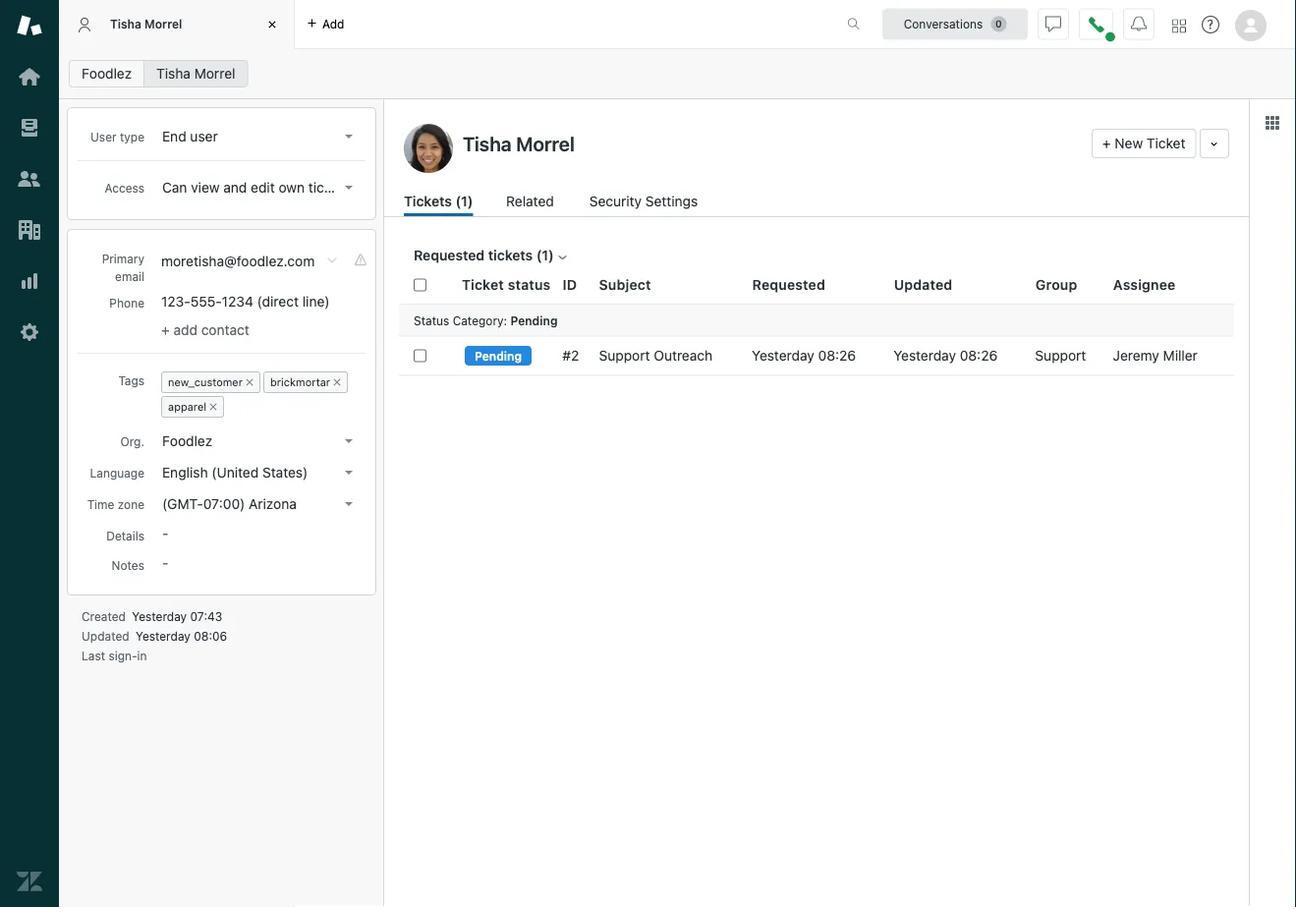 Task type: vqa. For each thing, say whether or not it's contained in the screenshot.
Zendesk Support image
yes



Task type: describe. For each thing, give the bounding box(es) containing it.
support for support outreach
[[599, 348, 650, 364]]

tags
[[118, 374, 145, 387]]

tickets
[[404, 193, 452, 209]]

time zone
[[87, 497, 145, 511]]

jeremy
[[1113, 348, 1160, 364]]

+ new ticket button
[[1092, 129, 1197, 158]]

get help image
[[1202, 16, 1220, 33]]

grid containing ticket status
[[384, 265, 1249, 907]]

views image
[[17, 115, 42, 141]]

user
[[90, 130, 117, 144]]

08:06
[[194, 629, 227, 643]]

conversations button
[[883, 8, 1028, 40]]

miller
[[1164, 348, 1198, 364]]

(direct
[[257, 293, 299, 310]]

(gmt-07:00) arizona button
[[156, 491, 361, 518]]

jeremy miller
[[1113, 348, 1198, 364]]

view
[[191, 179, 220, 196]]

arrow down image for foodlez
[[345, 439, 353, 443]]

07:43
[[190, 609, 222, 623]]

org.
[[120, 435, 145, 448]]

apps image
[[1265, 115, 1281, 131]]

2 08:26 from the left
[[960, 348, 998, 364]]

1 vertical spatial add
[[173, 322, 198, 338]]

support outreach
[[599, 348, 713, 364]]

add button
[[295, 0, 356, 48]]

group
[[1036, 276, 1078, 293]]

notifications image
[[1132, 16, 1147, 32]]

new
[[1115, 135, 1143, 151]]

+ add contact
[[161, 322, 250, 338]]

arrow down image for can view and edit own tickets only
[[345, 186, 353, 190]]

status category : pending
[[414, 313, 558, 327]]

organizations image
[[17, 217, 42, 243]]

zendesk image
[[17, 869, 42, 895]]

support for support
[[1036, 348, 1087, 364]]

brickmortar
[[270, 376, 330, 388]]

tickets (1) link
[[404, 191, 473, 216]]

main element
[[0, 0, 59, 907]]

type
[[120, 130, 145, 144]]

support outreach link
[[599, 347, 713, 365]]

admin image
[[17, 320, 42, 345]]

morrel inside tab
[[145, 17, 182, 31]]

reporting image
[[17, 268, 42, 294]]

07:00)
[[203, 496, 245, 512]]

1 08:26 from the left
[[818, 348, 856, 364]]

+ for + add contact
[[161, 322, 170, 338]]

tisha inside secondary element
[[156, 65, 191, 82]]

apparel link
[[168, 400, 207, 413]]

arrow down image for end user
[[345, 135, 353, 139]]

language
[[90, 466, 145, 480]]

line)
[[303, 293, 330, 310]]

requested for requested tickets (1)
[[414, 247, 485, 263]]

2 yesterday 08:26 from the left
[[894, 348, 998, 364]]

can view and edit own tickets only
[[162, 179, 381, 196]]

time
[[87, 497, 114, 511]]

primary
[[102, 252, 145, 265]]

#2
[[563, 348, 579, 364]]

apparel
[[168, 400, 207, 413]]

123-555-1234 (direct line)
[[161, 293, 330, 310]]

assignee
[[1114, 276, 1176, 293]]

own
[[279, 179, 305, 196]]

id
[[563, 276, 577, 293]]

1 vertical spatial ticket
[[462, 276, 504, 293]]

primary email
[[102, 252, 145, 283]]

:
[[504, 313, 507, 327]]

+ new ticket
[[1103, 135, 1186, 151]]

(united
[[212, 464, 259, 481]]

end user button
[[156, 123, 361, 150]]

1 vertical spatial (1)
[[537, 247, 554, 263]]

english (united states)
[[162, 464, 308, 481]]

foodlez inside secondary element
[[82, 65, 132, 82]]

in
[[137, 649, 147, 663]]

new_customer link
[[168, 376, 243, 388]]

security settings link
[[590, 191, 704, 216]]

button displays agent's chat status as invisible. image
[[1046, 16, 1062, 32]]

user type
[[90, 130, 145, 144]]

get started image
[[17, 64, 42, 89]]

email
[[115, 269, 145, 283]]

brickmortar link
[[270, 376, 330, 388]]

end
[[162, 128, 186, 145]]

(gmt-
[[162, 496, 203, 512]]

zone
[[118, 497, 145, 511]]

tisha morrel inside tab
[[110, 17, 182, 31]]

contact
[[201, 322, 250, 338]]



Task type: locate. For each thing, give the bounding box(es) containing it.
1 horizontal spatial updated
[[894, 276, 953, 293]]

+ inside button
[[1103, 135, 1111, 151]]

1 horizontal spatial +
[[1103, 135, 1111, 151]]

1 horizontal spatial tisha
[[156, 65, 191, 82]]

edit
[[251, 179, 275, 196]]

related link
[[506, 191, 557, 216]]

1 horizontal spatial 08:26
[[960, 348, 998, 364]]

0 vertical spatial tisha morrel
[[110, 17, 182, 31]]

arrow down image right arizona
[[345, 502, 353, 506]]

Select All Tickets checkbox
[[414, 278, 427, 291]]

0 vertical spatial ticket
[[1147, 135, 1186, 151]]

2 support from the left
[[1036, 348, 1087, 364]]

status
[[414, 313, 450, 327]]

moretisha@foodlez.com
[[161, 253, 315, 269]]

arizona
[[249, 496, 297, 512]]

morrel up tisha morrel link
[[145, 17, 182, 31]]

ticket inside button
[[1147, 135, 1186, 151]]

1 yesterday 08:26 from the left
[[752, 348, 856, 364]]

2 vertical spatial arrow down image
[[345, 471, 353, 475]]

1 vertical spatial tickets
[[488, 247, 533, 263]]

security settings
[[590, 193, 698, 209]]

1 vertical spatial requested
[[753, 276, 826, 293]]

1 vertical spatial tisha
[[156, 65, 191, 82]]

1 vertical spatial updated
[[82, 629, 129, 643]]

foodlez button
[[156, 428, 361, 455]]

related
[[506, 193, 554, 209]]

1 horizontal spatial morrel
[[194, 65, 235, 82]]

1 horizontal spatial add
[[322, 17, 345, 31]]

+ for + new ticket
[[1103, 135, 1111, 151]]

requested
[[414, 247, 485, 263], [753, 276, 826, 293]]

555-
[[190, 293, 222, 310]]

arrow down image inside (gmt-07:00) arizona button
[[345, 502, 353, 506]]

0 vertical spatial tickets
[[309, 179, 351, 196]]

(1)
[[456, 193, 473, 209], [537, 247, 554, 263]]

1 horizontal spatial ticket
[[1147, 135, 1186, 151]]

0 vertical spatial updated
[[894, 276, 953, 293]]

add down 123-
[[173, 322, 198, 338]]

+ down 123-
[[161, 322, 170, 338]]

morrel down the tisha morrel tab
[[194, 65, 235, 82]]

menu containing new_customer
[[157, 368, 360, 422]]

yesterday 08:26
[[752, 348, 856, 364], [894, 348, 998, 364]]

secondary element
[[59, 54, 1297, 93]]

category
[[453, 313, 504, 327]]

arrow down image right states)
[[345, 471, 353, 475]]

conversations
[[904, 17, 983, 31]]

0 vertical spatial foodlez
[[82, 65, 132, 82]]

1 arrow down image from the top
[[345, 439, 353, 443]]

tickets inside button
[[309, 179, 351, 196]]

+
[[1103, 135, 1111, 151], [161, 322, 170, 338]]

2 arrow down image from the top
[[345, 502, 353, 506]]

settings
[[646, 193, 698, 209]]

pending right :
[[511, 313, 558, 327]]

1 vertical spatial tisha morrel
[[156, 65, 235, 82]]

1 horizontal spatial yesterday 08:26
[[894, 348, 998, 364]]

menu
[[157, 368, 360, 422]]

ticket down requested tickets (1)
[[462, 276, 504, 293]]

english (united states) button
[[156, 459, 361, 487]]

0 vertical spatial +
[[1103, 135, 1111, 151]]

foodlez up user on the top left of page
[[82, 65, 132, 82]]

0 vertical spatial arrow down image
[[345, 135, 353, 139]]

0 vertical spatial arrow down image
[[345, 439, 353, 443]]

outreach
[[654, 348, 713, 364]]

2 arrow down image from the top
[[345, 186, 353, 190]]

1 vertical spatial +
[[161, 322, 170, 338]]

0 vertical spatial morrel
[[145, 17, 182, 31]]

arrow down image inside foodlez button
[[345, 439, 353, 443]]

0 horizontal spatial support
[[599, 348, 650, 364]]

sign-
[[109, 649, 137, 663]]

arrow down image inside end user button
[[345, 135, 353, 139]]

foodlez up the english
[[162, 433, 213, 449]]

0 horizontal spatial +
[[161, 322, 170, 338]]

last
[[82, 649, 105, 663]]

(1) right tickets
[[456, 193, 473, 209]]

add right close icon
[[322, 17, 345, 31]]

0 horizontal spatial 08:26
[[818, 348, 856, 364]]

notes
[[112, 558, 145, 572]]

0 vertical spatial pending
[[511, 313, 558, 327]]

ticket status
[[462, 276, 551, 293]]

tisha morrel down the tisha morrel tab
[[156, 65, 235, 82]]

1 horizontal spatial requested
[[753, 276, 826, 293]]

1 horizontal spatial (1)
[[537, 247, 554, 263]]

and
[[223, 179, 247, 196]]

user
[[190, 128, 218, 145]]

tisha morrel up foodlez link
[[110, 17, 182, 31]]

support down group
[[1036, 348, 1087, 364]]

foodlez link
[[69, 60, 145, 87]]

details
[[106, 529, 145, 543]]

arrow down image left only
[[345, 186, 353, 190]]

0 vertical spatial requested
[[414, 247, 485, 263]]

support right #2
[[599, 348, 650, 364]]

tickets
[[309, 179, 351, 196], [488, 247, 533, 263]]

end user
[[162, 128, 218, 145]]

tickets up "ticket status"
[[488, 247, 533, 263]]

arrow down image
[[345, 135, 353, 139], [345, 186, 353, 190], [345, 471, 353, 475]]

grid
[[384, 265, 1249, 907]]

add inside dropdown button
[[322, 17, 345, 31]]

close image
[[262, 15, 282, 34]]

ticket
[[1147, 135, 1186, 151], [462, 276, 504, 293]]

0 horizontal spatial yesterday 08:26
[[752, 348, 856, 364]]

access
[[105, 181, 145, 195]]

0 horizontal spatial tickets
[[309, 179, 351, 196]]

tabs tab list
[[59, 0, 827, 49]]

0 horizontal spatial morrel
[[145, 17, 182, 31]]

arrow down image for (gmt-07:00) arizona
[[345, 502, 353, 506]]

1 vertical spatial foodlez
[[162, 433, 213, 449]]

pending down :
[[475, 349, 522, 363]]

0 horizontal spatial requested
[[414, 247, 485, 263]]

new_customer
[[168, 376, 243, 388]]

security
[[590, 193, 642, 209]]

1234
[[222, 293, 253, 310]]

tisha morrel inside secondary element
[[156, 65, 235, 82]]

(gmt-07:00) arizona
[[162, 496, 297, 512]]

updated inside created yesterday 07:43 updated yesterday 08:06 last sign-in
[[82, 629, 129, 643]]

0 vertical spatial add
[[322, 17, 345, 31]]

None text field
[[457, 129, 1084, 158]]

created
[[82, 609, 126, 623]]

arrow down image inside the english (united states) button
[[345, 471, 353, 475]]

+ left the new
[[1103, 135, 1111, 151]]

add
[[322, 17, 345, 31], [173, 322, 198, 338]]

pending
[[511, 313, 558, 327], [475, 349, 522, 363]]

tisha inside tab
[[110, 17, 141, 31]]

support
[[599, 348, 650, 364], [1036, 348, 1087, 364]]

morrel
[[145, 17, 182, 31], [194, 65, 235, 82]]

tisha down the tisha morrel tab
[[156, 65, 191, 82]]

0 horizontal spatial updated
[[82, 629, 129, 643]]

zendesk products image
[[1173, 19, 1187, 33]]

1 horizontal spatial tickets
[[488, 247, 533, 263]]

ticket right the new
[[1147, 135, 1186, 151]]

updated
[[894, 276, 953, 293], [82, 629, 129, 643]]

1 support from the left
[[599, 348, 650, 364]]

arrow down image for english (united states)
[[345, 471, 353, 475]]

None checkbox
[[414, 349, 427, 362]]

08:26
[[818, 348, 856, 364], [960, 348, 998, 364]]

1 vertical spatial pending
[[475, 349, 522, 363]]

tisha morrel link
[[144, 60, 248, 87]]

morrel inside secondary element
[[194, 65, 235, 82]]

tisha morrel tab
[[59, 0, 295, 49]]

1 vertical spatial arrow down image
[[345, 186, 353, 190]]

tickets right own
[[309, 179, 351, 196]]

123-
[[161, 293, 190, 310]]

arrow down image inside can view and edit own tickets only button
[[345, 186, 353, 190]]

1 vertical spatial morrel
[[194, 65, 235, 82]]

0 horizontal spatial foodlez
[[82, 65, 132, 82]]

0 horizontal spatial (1)
[[456, 193, 473, 209]]

customers image
[[17, 166, 42, 192]]

requested for requested
[[753, 276, 826, 293]]

0 horizontal spatial add
[[173, 322, 198, 338]]

subject
[[599, 276, 652, 293]]

1 arrow down image from the top
[[345, 135, 353, 139]]

requested tickets (1)
[[414, 247, 554, 263]]

arrow down image up can view and edit own tickets only
[[345, 135, 353, 139]]

arrow down image up the english (united states) button
[[345, 439, 353, 443]]

foodlez inside button
[[162, 433, 213, 449]]

zendesk support image
[[17, 13, 42, 38]]

created yesterday 07:43 updated yesterday 08:06 last sign-in
[[82, 609, 227, 663]]

(1) up status
[[537, 247, 554, 263]]

tisha up foodlez link
[[110, 17, 141, 31]]

0 vertical spatial (1)
[[456, 193, 473, 209]]

can view and edit own tickets only button
[[156, 174, 381, 202]]

0 horizontal spatial tisha
[[110, 17, 141, 31]]

english
[[162, 464, 208, 481]]

states)
[[262, 464, 308, 481]]

tisha morrel
[[110, 17, 182, 31], [156, 65, 235, 82]]

tickets (1)
[[404, 193, 473, 209]]

phone
[[109, 296, 145, 310]]

1 horizontal spatial support
[[1036, 348, 1087, 364]]

only
[[354, 179, 381, 196]]

status
[[508, 276, 551, 293]]

0 vertical spatial tisha
[[110, 17, 141, 31]]

0 horizontal spatial ticket
[[462, 276, 504, 293]]

foodlez
[[82, 65, 132, 82], [162, 433, 213, 449]]

can
[[162, 179, 187, 196]]

1 horizontal spatial foodlez
[[162, 433, 213, 449]]

1 vertical spatial arrow down image
[[345, 502, 353, 506]]

tisha
[[110, 17, 141, 31], [156, 65, 191, 82]]

3 arrow down image from the top
[[345, 471, 353, 475]]

arrow down image
[[345, 439, 353, 443], [345, 502, 353, 506]]



